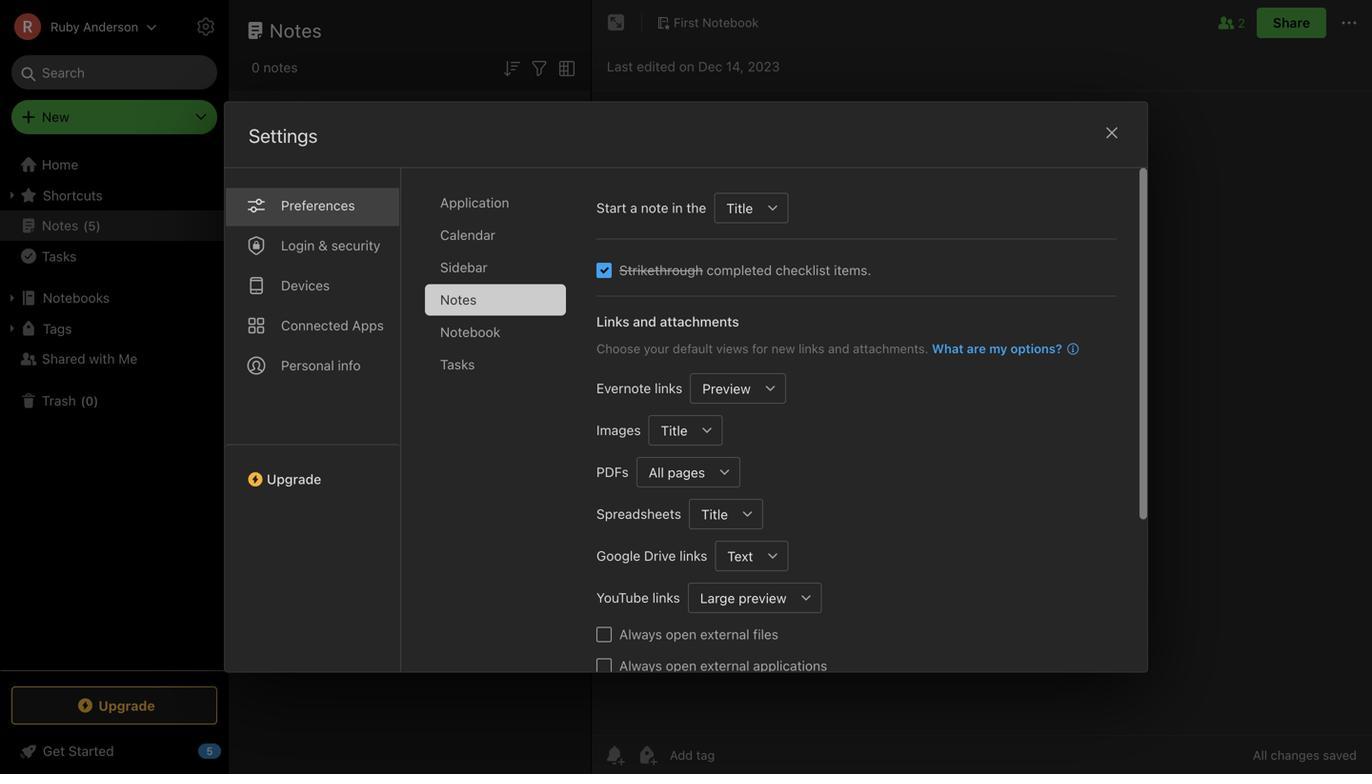 Task type: describe. For each thing, give the bounding box(es) containing it.
tree containing home
[[0, 150, 229, 670]]

on
[[679, 59, 695, 74]]

Choose default view option for YouTube links field
[[688, 583, 822, 614]]

tags
[[43, 321, 72, 337]]

5
[[88, 218, 96, 233]]

shortcuts
[[43, 187, 103, 203]]

shared
[[42, 351, 85, 367]]

connected
[[281, 318, 349, 334]]

1 vertical spatial a
[[349, 570, 357, 588]]

always open external applications
[[619, 658, 827, 674]]

title button for spreadsheets
[[689, 499, 733, 530]]

links down drive
[[652, 590, 680, 606]]

filter.
[[504, 570, 538, 588]]

links
[[597, 314, 629, 330]]

options?
[[1011, 342, 1062, 356]]

shortcuts button
[[0, 180, 228, 211]]

all changes saved
[[1253, 749, 1357, 763]]

changes
[[1271, 749, 1320, 763]]

notes inside notes tab
[[440, 292, 477, 308]]

try using a different keyword or filter.
[[281, 570, 538, 588]]

0 vertical spatial and
[[633, 314, 656, 330]]

youtube links
[[597, 590, 680, 606]]

keyword
[[423, 570, 481, 588]]

note window element
[[592, 0, 1372, 775]]

Always open external files checkbox
[[597, 627, 612, 643]]

title for start a note in the
[[726, 200, 753, 216]]

evernote links
[[597, 381, 682, 396]]

external for files
[[700, 627, 750, 643]]

no notes found
[[350, 533, 470, 553]]

title for images
[[661, 423, 688, 439]]

with
[[89, 351, 115, 367]]

( for trash
[[81, 394, 86, 408]]

calendar tab
[[425, 220, 566, 251]]

14,
[[726, 59, 744, 74]]

tasks inside button
[[42, 248, 77, 264]]

personal info
[[281, 358, 361, 374]]

expand note image
[[605, 11, 628, 34]]

items.
[[834, 263, 871, 278]]

Note Editor text field
[[592, 91, 1372, 736]]

settings inside tooltip
[[240, 20, 289, 34]]

what
[[932, 342, 964, 356]]

shared with me
[[42, 351, 137, 367]]

Search text field
[[25, 55, 204, 90]]

0 horizontal spatial upgrade
[[98, 698, 155, 714]]

2023
[[748, 59, 780, 74]]

Select50769 checkbox
[[597, 263, 612, 278]]

links and attachments
[[597, 314, 739, 330]]

checklist
[[776, 263, 830, 278]]

first
[[674, 15, 699, 30]]

found
[[424, 533, 470, 553]]

tags button
[[0, 314, 228, 344]]

large preview button
[[688, 583, 791, 614]]

settings tooltip
[[212, 8, 305, 46]]

tasks button
[[0, 241, 228, 272]]

all for all changes saved
[[1253, 749, 1267, 763]]

notebook inside button
[[702, 15, 759, 30]]

what are my options?
[[932, 342, 1062, 356]]

preview
[[702, 381, 751, 397]]

notes for 0
[[263, 60, 298, 75]]

open for always open external applications
[[666, 658, 697, 674]]

my
[[989, 342, 1007, 356]]

first notebook
[[674, 15, 759, 30]]

new
[[42, 109, 69, 125]]

all for all pages
[[649, 465, 664, 481]]

start a note in the
[[597, 200, 706, 216]]

images
[[597, 423, 641, 438]]

shared with me link
[[0, 344, 228, 374]]

links right new
[[799, 342, 825, 356]]

1 vertical spatial settings
[[249, 124, 318, 147]]

last
[[607, 59, 633, 74]]

security
[[331, 238, 380, 253]]

try
[[281, 570, 303, 588]]

0 inside trash ( 0 )
[[86, 394, 94, 408]]

completed
[[707, 263, 772, 278]]

login
[[281, 238, 315, 253]]

title for spreadsheets
[[701, 507, 728, 522]]

always open external files
[[619, 627, 779, 643]]

Choose default view option for Images field
[[649, 415, 723, 446]]

calendar
[[440, 227, 495, 243]]

note
[[641, 200, 668, 216]]

trash ( 0 )
[[42, 393, 98, 409]]

add tag image
[[636, 744, 658, 767]]

share
[[1273, 15, 1310, 30]]

notes inside tree
[[42, 218, 78, 233]]

large
[[700, 591, 735, 606]]

always for always open external applications
[[619, 658, 662, 674]]

share button
[[1257, 8, 1326, 38]]

drive
[[644, 548, 676, 564]]

choose
[[597, 342, 640, 356]]

start
[[597, 200, 627, 216]]

apps
[[352, 318, 384, 334]]

home link
[[0, 150, 229, 180]]

upgrade button inside tab list
[[225, 445, 400, 495]]

devices
[[281, 278, 330, 293]]

application
[[440, 195, 509, 211]]

dec
[[698, 59, 723, 74]]

0 vertical spatial 0
[[252, 60, 260, 75]]

always for always open external files
[[619, 627, 662, 643]]

me
[[118, 351, 137, 367]]

2
[[1238, 15, 1245, 30]]

) for trash
[[94, 394, 98, 408]]

youtube
[[597, 590, 649, 606]]



Task type: vqa. For each thing, say whether or not it's contained in the screenshot.
EDITED
yes



Task type: locate. For each thing, give the bounding box(es) containing it.
trash
[[42, 393, 76, 409]]

1 horizontal spatial upgrade button
[[225, 445, 400, 495]]

1 vertical spatial upgrade
[[98, 698, 155, 714]]

1 vertical spatial notes
[[376, 533, 420, 553]]

0 horizontal spatial and
[[633, 314, 656, 330]]

2 horizontal spatial notes
[[440, 292, 477, 308]]

notes tab
[[425, 284, 566, 316]]

Always open external applications checkbox
[[597, 659, 612, 674]]

title button for start a note in the
[[714, 193, 758, 223]]

1 horizontal spatial 0
[[252, 60, 260, 75]]

external down always open external files
[[700, 658, 750, 674]]

tab list
[[225, 168, 401, 672], [425, 187, 581, 672]]

tasks down the notebook tab
[[440, 357, 475, 373]]

1 external from the top
[[700, 627, 750, 643]]

1 horizontal spatial upgrade
[[267, 472, 321, 487]]

and left attachments.
[[828, 342, 850, 356]]

0 vertical spatial open
[[666, 627, 697, 643]]

0 vertical spatial always
[[619, 627, 662, 643]]

links down your
[[655, 381, 682, 396]]

0 vertical spatial notes
[[270, 19, 322, 41]]

( inside notes ( 5 )
[[83, 218, 88, 233]]

0 vertical spatial )
[[96, 218, 101, 233]]

1 open from the top
[[666, 627, 697, 643]]

Choose default view option for Spreadsheets field
[[689, 499, 763, 530]]

2 always from the top
[[619, 658, 662, 674]]

0 horizontal spatial upgrade button
[[11, 687, 217, 725]]

2 button
[[1215, 11, 1245, 34]]

1 vertical spatial upgrade button
[[11, 687, 217, 725]]

0 vertical spatial all
[[649, 465, 664, 481]]

all inside note window element
[[1253, 749, 1267, 763]]

1 always from the top
[[619, 627, 662, 643]]

all pages button
[[636, 457, 710, 488]]

1 vertical spatial title button
[[649, 415, 692, 446]]

choose your default views for new links and attachments.
[[597, 342, 929, 356]]

text
[[727, 549, 753, 564]]

0 vertical spatial (
[[83, 218, 88, 233]]

evernote
[[597, 381, 651, 396]]

notes up 0 notes
[[270, 19, 322, 41]]

notebook down notes tab
[[440, 324, 500, 340]]

1 vertical spatial and
[[828, 342, 850, 356]]

google
[[597, 548, 641, 564]]

title button for images
[[649, 415, 692, 446]]

1 vertical spatial open
[[666, 658, 697, 674]]

1 horizontal spatial all
[[1253, 749, 1267, 763]]

notes
[[263, 60, 298, 75], [376, 533, 420, 553]]

0 vertical spatial title
[[726, 200, 753, 216]]

text button
[[715, 541, 758, 572]]

intense
[[275, 133, 320, 149]]

preview
[[739, 591, 787, 606]]

0
[[252, 60, 260, 75], [86, 394, 94, 408]]

the
[[686, 200, 706, 216]]

title button right the the
[[714, 193, 758, 223]]

all pages
[[649, 465, 705, 481]]

tasks down notes ( 5 )
[[42, 248, 77, 264]]

1 vertical spatial always
[[619, 658, 662, 674]]

expand notebooks image
[[5, 291, 20, 306]]

0 horizontal spatial all
[[649, 465, 664, 481]]

notes
[[270, 19, 322, 41], [42, 218, 78, 233], [440, 292, 477, 308]]

pages
[[668, 465, 705, 481]]

notes for no
[[376, 533, 420, 553]]

( for notes
[[83, 218, 88, 233]]

new
[[772, 342, 795, 356]]

Start a new note in the body or title. field
[[714, 193, 788, 223]]

notes down sidebar
[[440, 292, 477, 308]]

tree
[[0, 150, 229, 670]]

and up your
[[633, 314, 656, 330]]

Choose default view option for PDFs field
[[636, 457, 740, 488]]

a left note
[[630, 200, 637, 216]]

1 horizontal spatial tasks
[[440, 357, 475, 373]]

0 vertical spatial tasks
[[42, 248, 77, 264]]

tab list for start a note in the
[[425, 187, 581, 672]]

open
[[666, 627, 697, 643], [666, 658, 697, 674]]

1 horizontal spatial notebook
[[702, 15, 759, 30]]

Choose default view option for Evernote links field
[[690, 374, 786, 404]]

1 vertical spatial all
[[1253, 749, 1267, 763]]

open down always open external files
[[666, 658, 697, 674]]

applications
[[753, 658, 827, 674]]

expand tags image
[[5, 321, 20, 336]]

sidebar tab
[[425, 252, 566, 283]]

pdfs
[[597, 465, 629, 480]]

1 horizontal spatial notes
[[376, 533, 420, 553]]

&
[[318, 238, 328, 253]]

spreadsheets
[[597, 506, 681, 522]]

large preview
[[700, 591, 787, 606]]

0 horizontal spatial notes
[[42, 218, 78, 233]]

1 vertical spatial tasks
[[440, 357, 475, 373]]

1 vertical spatial )
[[94, 394, 98, 408]]

0 horizontal spatial tasks
[[42, 248, 77, 264]]

default
[[673, 342, 713, 356]]

settings
[[240, 20, 289, 34], [249, 124, 318, 147]]

tasks
[[42, 248, 77, 264], [440, 357, 475, 373]]

external for applications
[[700, 658, 750, 674]]

) right trash
[[94, 394, 98, 408]]

or
[[485, 570, 500, 588]]

clear button
[[547, 102, 576, 115]]

title right the the
[[726, 200, 753, 216]]

) for notes
[[96, 218, 101, 233]]

title inside the "choose default view option for spreadsheets" field
[[701, 507, 728, 522]]

title up the text button
[[701, 507, 728, 522]]

0 horizontal spatial notebook
[[440, 324, 500, 340]]

no
[[350, 533, 372, 553]]

1 vertical spatial (
[[81, 394, 86, 408]]

tasks tab
[[425, 349, 566, 381]]

1 vertical spatial 0
[[86, 394, 94, 408]]

(
[[83, 218, 88, 233], [81, 394, 86, 408]]

close image
[[1101, 121, 1123, 144]]

add a reminder image
[[603, 744, 626, 767]]

title button up all pages "button" at the bottom of page
[[649, 415, 692, 446]]

0 vertical spatial notes
[[263, 60, 298, 75]]

2 vertical spatial title button
[[689, 499, 733, 530]]

home
[[42, 157, 78, 172]]

always right the always open external applications checkbox
[[619, 658, 662, 674]]

0 horizontal spatial notes
[[263, 60, 298, 75]]

notebook inside tab
[[440, 324, 500, 340]]

all
[[649, 465, 664, 481], [1253, 749, 1267, 763]]

external
[[700, 627, 750, 643], [700, 658, 750, 674]]

all inside "button"
[[649, 465, 664, 481]]

all left 'changes'
[[1253, 749, 1267, 763]]

sidebar
[[440, 260, 487, 275]]

attachments.
[[853, 342, 929, 356]]

1 vertical spatial notebook
[[440, 324, 500, 340]]

( down shortcuts
[[83, 218, 88, 233]]

2 external from the top
[[700, 658, 750, 674]]

tab list containing application
[[425, 187, 581, 672]]

using
[[307, 570, 345, 588]]

settings image
[[194, 15, 217, 38]]

tab list containing preferences
[[225, 168, 401, 672]]

Choose default view option for Google Drive links field
[[715, 541, 788, 572]]

open for always open external files
[[666, 627, 697, 643]]

first notebook button
[[650, 10, 765, 36]]

2 vertical spatial notes
[[440, 292, 477, 308]]

0 down settings tooltip
[[252, 60, 260, 75]]

0 horizontal spatial tab list
[[225, 168, 401, 672]]

title
[[726, 200, 753, 216], [661, 423, 688, 439], [701, 507, 728, 522]]

tasks inside tab
[[440, 357, 475, 373]]

files
[[753, 627, 779, 643]]

2 vertical spatial title
[[701, 507, 728, 522]]

login & security
[[281, 238, 380, 253]]

) inside notes ( 5 )
[[96, 218, 101, 233]]

0 horizontal spatial 0
[[86, 394, 94, 408]]

title up all pages "button" at the bottom of page
[[661, 423, 688, 439]]

0 vertical spatial title button
[[714, 193, 758, 223]]

a
[[630, 200, 637, 216], [349, 570, 357, 588]]

notebook
[[702, 15, 759, 30], [440, 324, 500, 340]]

( inside trash ( 0 )
[[81, 394, 86, 408]]

1 horizontal spatial tab list
[[425, 187, 581, 672]]

intense button
[[247, 126, 352, 156]]

) down shortcuts button
[[96, 218, 101, 233]]

links
[[799, 342, 825, 356], [655, 381, 682, 396], [680, 548, 707, 564], [652, 590, 680, 606]]

your
[[644, 342, 669, 356]]

attachments
[[660, 314, 739, 330]]

0 vertical spatial upgrade
[[267, 472, 321, 487]]

last edited on dec 14, 2023
[[607, 59, 780, 74]]

different
[[361, 570, 419, 588]]

1 vertical spatial external
[[700, 658, 750, 674]]

1 horizontal spatial notes
[[270, 19, 322, 41]]

upgrade button
[[225, 445, 400, 495], [11, 687, 217, 725]]

preview button
[[690, 374, 756, 404]]

links right drive
[[680, 548, 707, 564]]

settings up 0 notes
[[240, 20, 289, 34]]

1 vertical spatial title
[[661, 423, 688, 439]]

0 vertical spatial settings
[[240, 20, 289, 34]]

0 vertical spatial a
[[630, 200, 637, 216]]

strikethrough
[[619, 263, 703, 278]]

all left 'pages'
[[649, 465, 664, 481]]

edited
[[637, 59, 676, 74]]

0 vertical spatial upgrade button
[[225, 445, 400, 495]]

notebook tab
[[425, 317, 566, 348]]

for
[[752, 342, 768, 356]]

clear
[[547, 102, 576, 115]]

notebook up 14,
[[702, 15, 759, 30]]

personal
[[281, 358, 334, 374]]

) inside trash ( 0 )
[[94, 394, 98, 408]]

notebooks link
[[0, 283, 228, 314]]

1 vertical spatial notes
[[42, 218, 78, 233]]

0 notes
[[252, 60, 298, 75]]

0 vertical spatial external
[[700, 627, 750, 643]]

0 right trash
[[86, 394, 94, 408]]

a right using
[[349, 570, 357, 588]]

( right trash
[[81, 394, 86, 408]]

info
[[338, 358, 361, 374]]

2 open from the top
[[666, 658, 697, 674]]

None search field
[[25, 55, 204, 90]]

title button down choose default view option for pdfs field
[[689, 499, 733, 530]]

upgrade inside tab list
[[267, 472, 321, 487]]

external up always open external applications
[[700, 627, 750, 643]]

settings down filters
[[249, 124, 318, 147]]

application tab
[[425, 187, 566, 219]]

always right 'always open external files' option
[[619, 627, 662, 643]]

0 horizontal spatial a
[[349, 570, 357, 588]]

tab list for application
[[225, 168, 401, 672]]

google drive links
[[597, 548, 707, 564]]

notes up filters
[[263, 60, 298, 75]]

filters
[[248, 102, 292, 115]]

0 vertical spatial notebook
[[702, 15, 759, 30]]

title button
[[714, 193, 758, 223], [649, 415, 692, 446], [689, 499, 733, 530]]

connected apps
[[281, 318, 384, 334]]

notes up different
[[376, 533, 420, 553]]

in
[[672, 200, 683, 216]]

1 horizontal spatial a
[[630, 200, 637, 216]]

open up always open external applications
[[666, 627, 697, 643]]

views
[[716, 342, 749, 356]]

new button
[[11, 100, 217, 134]]

1 horizontal spatial and
[[828, 342, 850, 356]]

notes left the 5
[[42, 218, 78, 233]]



